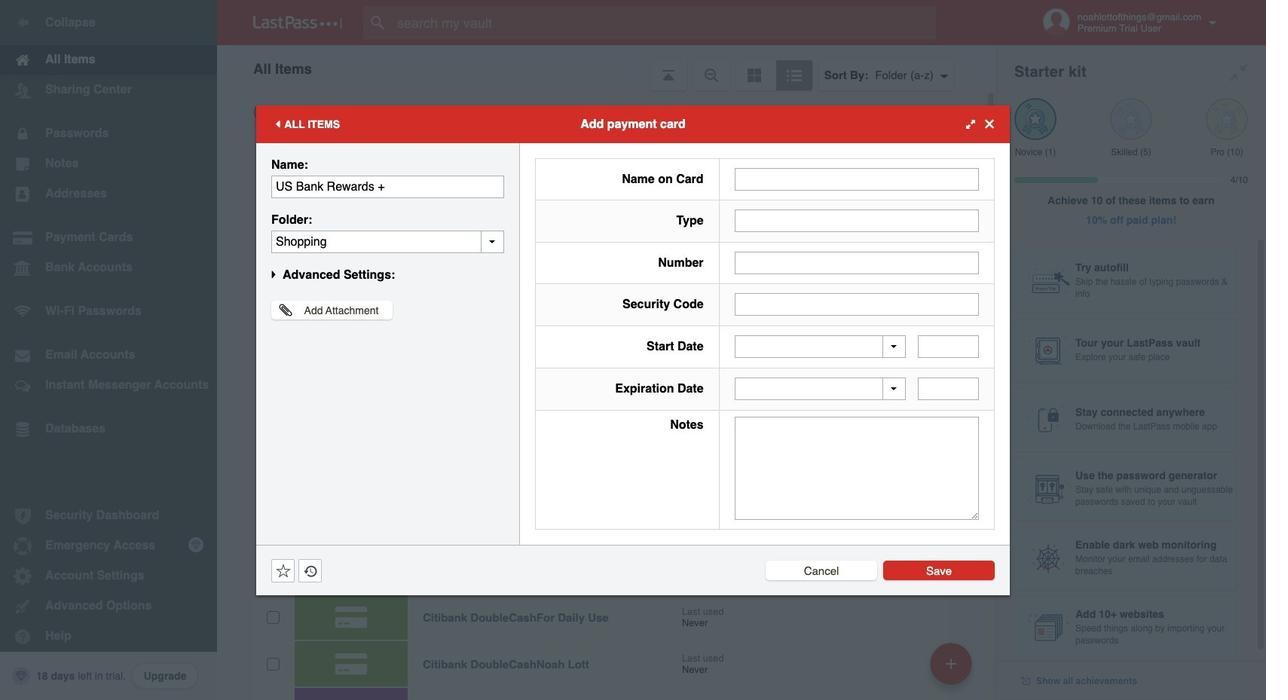 Task type: locate. For each thing, give the bounding box(es) containing it.
Search search field
[[363, 6, 966, 39]]

search my vault text field
[[363, 6, 966, 39]]

dialog
[[256, 105, 1010, 595]]

lastpass image
[[253, 16, 342, 29]]

new item navigation
[[925, 639, 982, 700]]

None text field
[[271, 175, 504, 198], [735, 252, 979, 274], [918, 378, 979, 401], [271, 175, 504, 198], [735, 252, 979, 274], [918, 378, 979, 401]]

None text field
[[735, 168, 979, 191], [735, 210, 979, 232], [271, 230, 504, 253], [735, 293, 979, 316], [918, 336, 979, 358], [735, 417, 979, 520], [735, 168, 979, 191], [735, 210, 979, 232], [271, 230, 504, 253], [735, 293, 979, 316], [918, 336, 979, 358], [735, 417, 979, 520]]



Task type: describe. For each thing, give the bounding box(es) containing it.
main navigation navigation
[[0, 0, 217, 700]]

new item image
[[946, 659, 957, 669]]

vault options navigation
[[217, 45, 997, 90]]



Task type: vqa. For each thing, say whether or not it's contained in the screenshot.
the LastPass Image
yes



